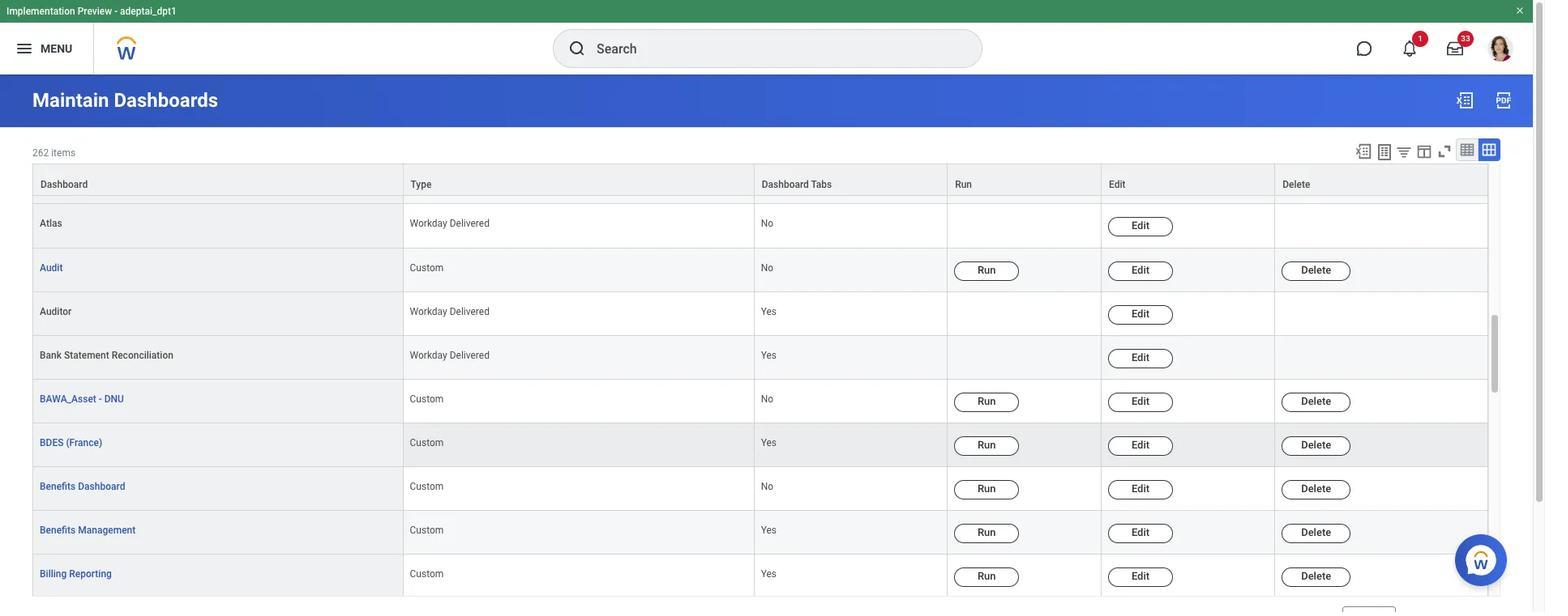 Task type: vqa. For each thing, say whether or not it's contained in the screenshot.
4th ROW from the top of the the Maintain Dashboards Main Content
yes



Task type: describe. For each thing, give the bounding box(es) containing it.
2 run button from the top
[[954, 393, 1019, 412]]

dashboards
[[114, 89, 218, 112]]

audit
[[40, 262, 63, 274]]

6 run button from the top
[[954, 568, 1019, 588]]

auditor element
[[40, 303, 72, 317]]

- inside row
[[99, 394, 102, 405]]

yes for second row from the bottom of the maintain dashboards 'main content'
[[761, 525, 777, 537]]

- inside menu banner
[[114, 6, 118, 17]]

bank
[[40, 350, 62, 361]]

5 row from the top
[[32, 424, 1488, 468]]

benefits management
[[40, 525, 136, 537]]

preview
[[78, 6, 112, 17]]

no for benefits dashboard
[[761, 481, 773, 493]]

5 delete button from the top
[[1282, 525, 1351, 544]]

auditor
[[40, 306, 72, 317]]

bdes
[[40, 438, 64, 449]]

profile logan mcneil image
[[1488, 36, 1514, 65]]

delete for second delete button from the top of the maintain dashboards 'main content'
[[1301, 395, 1331, 408]]

click to view/edit grid preferences image
[[1415, 143, 1433, 161]]

benefits dashboard link
[[40, 478, 125, 493]]

5 run button from the top
[[954, 525, 1019, 544]]

inbox large image
[[1447, 41, 1463, 57]]

search image
[[567, 39, 587, 58]]

workday for 2nd edit 'row'
[[410, 306, 447, 317]]

custom for dashboard
[[410, 481, 444, 493]]

run for fifth run button from the bottom of the maintain dashboards 'main content'
[[978, 395, 996, 408]]

type
[[411, 179, 432, 191]]

bawa_asset
[[40, 394, 96, 405]]

management
[[78, 525, 136, 537]]

1 button
[[1392, 31, 1428, 66]]

1
[[1418, 34, 1423, 43]]

pagination element
[[1406, 598, 1501, 613]]

workday delivered for first edit 'row' from the bottom of the maintain dashboards 'main content'
[[410, 350, 490, 361]]

delete button
[[1275, 165, 1488, 195]]

6 row from the top
[[32, 468, 1488, 512]]

custom for reporting
[[410, 569, 444, 581]]

items
[[51, 148, 75, 159]]

bawa_asset - dnu
[[40, 394, 124, 405]]

3 edit button from the top
[[1108, 305, 1173, 325]]

expand table image
[[1481, 142, 1497, 158]]

run button
[[948, 165, 1101, 195]]

run for fifth run button from the top
[[978, 527, 996, 539]]

4 row from the top
[[32, 380, 1488, 424]]

custom for -
[[410, 394, 444, 405]]

delete for sixth delete button from the top
[[1301, 571, 1331, 583]]

maintain
[[32, 89, 109, 112]]

maintain dashboards main content
[[0, 75, 1533, 613]]

yes for row containing assessor dashboard
[[761, 175, 777, 186]]

1 custom from the top
[[410, 262, 444, 274]]

edit for edit popup button
[[1109, 179, 1126, 191]]

delete for fifth delete button from the top
[[1301, 527, 1331, 539]]

(france)
[[66, 438, 102, 449]]

yes for first edit 'row' from the bottom of the maintain dashboards 'main content'
[[761, 350, 777, 361]]

dashboard right assessor
[[83, 175, 130, 186]]

dashboard button
[[33, 165, 403, 195]]

4 edit button from the top
[[1108, 349, 1173, 369]]

benefits for benefits dashboard
[[40, 481, 76, 493]]

8 edit button from the top
[[1108, 525, 1173, 544]]

fullscreen image
[[1436, 143, 1454, 161]]

benefits management link
[[40, 522, 136, 537]]

edit for fourth edit button from the top of the maintain dashboards 'main content'
[[1132, 352, 1150, 364]]

delete for 6th delete button from the bottom of the maintain dashboards 'main content'
[[1301, 264, 1331, 276]]

export to excel image for items
[[1355, 143, 1372, 161]]

export to worksheets image
[[1375, 143, 1394, 162]]

type button
[[403, 165, 754, 195]]

6 delete button from the top
[[1282, 568, 1351, 588]]

billing reporting
[[40, 569, 112, 581]]

dashboard left the tabs
[[762, 179, 809, 191]]

run for fourth run button from the bottom
[[978, 439, 996, 451]]

edit for fourth edit button from the bottom
[[1132, 439, 1150, 451]]

menu button
[[0, 23, 93, 75]]

bdes (france)
[[40, 438, 102, 449]]

implementation
[[6, 6, 75, 17]]

delivered for third edit 'row' from the bottom
[[450, 218, 490, 230]]

33
[[1461, 34, 1470, 43]]

delivered for first edit 'row' from the bottom of the maintain dashboards 'main content'
[[450, 350, 490, 361]]

custom for (france)
[[410, 438, 444, 449]]

delete for 4th delete button
[[1301, 483, 1331, 495]]

dashboard tabs button
[[754, 165, 947, 195]]

billing reporting link
[[40, 566, 112, 581]]

table image
[[1459, 142, 1475, 158]]

no inside edit 'row'
[[761, 218, 773, 230]]

9 edit button from the top
[[1108, 568, 1173, 588]]

5 edit button from the top
[[1108, 393, 1173, 412]]

view printable version (pdf) image
[[1494, 91, 1514, 110]]

atlas element
[[40, 215, 62, 230]]

yes for eighth row from the top
[[761, 569, 777, 581]]

2 edit button from the top
[[1108, 261, 1173, 281]]

custom for management
[[410, 525, 444, 537]]

4 delete button from the top
[[1282, 481, 1351, 500]]

assessor dashboard element
[[40, 171, 130, 186]]

workday for row containing assessor dashboard
[[410, 175, 447, 186]]



Task type: locate. For each thing, give the bounding box(es) containing it.
2 yes from the top
[[761, 306, 777, 317]]

1 no from the top
[[761, 218, 773, 230]]

edit for 5th edit button from the top of the maintain dashboards 'main content'
[[1132, 395, 1150, 408]]

3 delete button from the top
[[1282, 437, 1351, 456]]

dnu
[[104, 394, 124, 405]]

1 horizontal spatial -
[[114, 6, 118, 17]]

3 delivered from the top
[[450, 306, 490, 317]]

4 workday from the top
[[410, 350, 447, 361]]

run for 1st run button
[[978, 264, 996, 276]]

maintain dashboards
[[32, 89, 218, 112]]

notifications large image
[[1402, 41, 1418, 57]]

edit inside popup button
[[1109, 179, 1126, 191]]

2 row from the top
[[32, 164, 1488, 196]]

1 workday from the top
[[410, 175, 447, 186]]

delete for delete popup button
[[1283, 179, 1310, 191]]

0 horizontal spatial export to excel image
[[1355, 143, 1372, 161]]

4 yes from the top
[[761, 438, 777, 449]]

3 custom from the top
[[410, 438, 444, 449]]

0 horizontal spatial -
[[99, 394, 102, 405]]

2 workday from the top
[[410, 218, 447, 230]]

no for audit
[[761, 262, 773, 274]]

tabs
[[811, 179, 832, 191]]

1 vertical spatial -
[[99, 394, 102, 405]]

4 workday delivered from the top
[[410, 350, 490, 361]]

benefits dashboard
[[40, 481, 125, 493]]

262
[[32, 148, 49, 159]]

close environment banner image
[[1515, 6, 1525, 15]]

benefits down bdes
[[40, 481, 76, 493]]

edit for seventh edit button
[[1132, 483, 1150, 495]]

dashboard
[[83, 175, 130, 186], [41, 179, 88, 191], [762, 179, 809, 191], [78, 481, 125, 493]]

yes
[[761, 175, 777, 186], [761, 306, 777, 317], [761, 350, 777, 361], [761, 438, 777, 449], [761, 525, 777, 537], [761, 569, 777, 581]]

benefits
[[40, 481, 76, 493], [40, 525, 76, 537]]

cell
[[1275, 161, 1488, 205], [948, 205, 1102, 249], [1275, 205, 1488, 249], [948, 292, 1102, 336], [1275, 292, 1488, 336], [948, 336, 1102, 380], [1275, 336, 1488, 380]]

workday for first edit 'row' from the bottom of the maintain dashboards 'main content'
[[410, 350, 447, 361]]

1 delivered from the top
[[450, 175, 490, 186]]

1 workday delivered from the top
[[410, 175, 490, 186]]

-
[[114, 6, 118, 17], [99, 394, 102, 405]]

6 edit button from the top
[[1108, 437, 1173, 456]]

menu
[[41, 42, 72, 55]]

atlas
[[40, 218, 62, 230]]

edit
[[1109, 179, 1126, 191], [1132, 220, 1150, 232], [1132, 264, 1150, 276], [1132, 308, 1150, 320], [1132, 352, 1150, 364], [1132, 395, 1150, 408], [1132, 439, 1150, 451], [1132, 483, 1150, 495], [1132, 527, 1150, 539], [1132, 571, 1150, 583]]

billing
[[40, 569, 67, 581]]

dashboard down items
[[41, 179, 88, 191]]

edit for 1st edit button from the bottom of the maintain dashboards 'main content'
[[1132, 571, 1150, 583]]

justify image
[[15, 39, 34, 58]]

yes for 2nd edit 'row'
[[761, 306, 777, 317]]

2 no from the top
[[761, 262, 773, 274]]

run for run popup button
[[955, 179, 972, 191]]

3 row from the top
[[32, 249, 1488, 292]]

2 workday delivered from the top
[[410, 218, 490, 230]]

dashboard tabs
[[762, 179, 832, 191]]

4 custom from the top
[[410, 481, 444, 493]]

delete inside popup button
[[1283, 179, 1310, 191]]

row containing dashboard
[[32, 164, 1488, 196]]

assessor
[[40, 175, 80, 186]]

6 yes from the top
[[761, 569, 777, 581]]

1 benefits from the top
[[40, 481, 76, 493]]

delete button
[[1282, 261, 1351, 281], [1282, 393, 1351, 412], [1282, 437, 1351, 456], [1282, 481, 1351, 500], [1282, 525, 1351, 544], [1282, 568, 1351, 588]]

delivered
[[450, 175, 490, 186], [450, 218, 490, 230], [450, 306, 490, 317], [450, 350, 490, 361]]

0 vertical spatial export to excel image
[[1455, 91, 1475, 110]]

3 no from the top
[[761, 394, 773, 405]]

workday delivered for row containing assessor dashboard
[[410, 175, 490, 186]]

1 vertical spatial export to excel image
[[1355, 143, 1372, 161]]

33 button
[[1437, 31, 1474, 66]]

row containing assessor dashboard
[[32, 161, 1488, 205]]

edit row
[[32, 205, 1488, 249], [32, 292, 1488, 336], [32, 336, 1488, 380]]

2 edit row from the top
[[32, 292, 1488, 336]]

benefits up the 'billing'
[[40, 525, 76, 537]]

1 row from the top
[[32, 161, 1488, 205]]

edit button
[[1108, 218, 1173, 237], [1108, 261, 1173, 281], [1108, 305, 1173, 325], [1108, 349, 1173, 369], [1108, 393, 1173, 412], [1108, 437, 1173, 456], [1108, 481, 1173, 500], [1108, 525, 1173, 544], [1108, 568, 1173, 588]]

select to filter grid data image
[[1395, 143, 1413, 161]]

0 vertical spatial benefits
[[40, 481, 76, 493]]

toolbar inside maintain dashboards 'main content'
[[1347, 139, 1501, 164]]

workday
[[410, 175, 447, 186], [410, 218, 447, 230], [410, 306, 447, 317], [410, 350, 447, 361]]

262 items
[[32, 148, 75, 159]]

1 edit row from the top
[[32, 205, 1488, 249]]

export to excel image
[[1455, 91, 1475, 110], [1355, 143, 1372, 161]]

implementation preview -   adeptai_dpt1
[[6, 6, 177, 17]]

3 yes from the top
[[761, 350, 777, 361]]

1 horizontal spatial export to excel image
[[1455, 91, 1475, 110]]

3 run button from the top
[[954, 437, 1019, 456]]

workday delivered for 2nd edit 'row'
[[410, 306, 490, 317]]

2 delivered from the top
[[450, 218, 490, 230]]

4 run button from the top
[[954, 481, 1019, 500]]

benefits for benefits management
[[40, 525, 76, 537]]

export to excel image left view printable version (pdf) "image"
[[1455, 91, 1475, 110]]

workday inside row
[[410, 175, 447, 186]]

edit for 8th edit button from the top
[[1132, 527, 1150, 539]]

- right 'preview'
[[114, 6, 118, 17]]

run inside popup button
[[955, 179, 972, 191]]

3 edit row from the top
[[32, 336, 1488, 380]]

1 run button from the top
[[954, 261, 1019, 281]]

edit for ninth edit button from the bottom of the maintain dashboards 'main content'
[[1132, 220, 1150, 232]]

delivered inside row
[[450, 175, 490, 186]]

- left dnu
[[99, 394, 102, 405]]

8 row from the top
[[32, 555, 1488, 599]]

bank statement reconciliation element
[[40, 347, 173, 361]]

2 custom from the top
[[410, 394, 444, 405]]

run for 3rd run button from the bottom
[[978, 483, 996, 495]]

reporting
[[69, 569, 112, 581]]

7 row from the top
[[32, 512, 1488, 555]]

bank statement reconciliation
[[40, 350, 173, 361]]

2 delete button from the top
[[1282, 393, 1351, 412]]

4 delivered from the top
[[450, 350, 490, 361]]

1 yes from the top
[[761, 175, 777, 186]]

no for bawa_asset - dnu
[[761, 394, 773, 405]]

edit for 7th edit button from the bottom
[[1132, 308, 1150, 320]]

bdes (france) link
[[40, 434, 102, 449]]

export to excel image left the export to worksheets icon
[[1355, 143, 1372, 161]]

delete for third delete button
[[1301, 439, 1331, 451]]

reconciliation
[[112, 350, 173, 361]]

1 delete button from the top
[[1282, 261, 1351, 281]]

Search Workday  search field
[[597, 31, 948, 66]]

run for sixth run button
[[978, 571, 996, 583]]

dashboard up management
[[78, 481, 125, 493]]

edit button
[[1102, 165, 1274, 195]]

3 workday delivered from the top
[[410, 306, 490, 317]]

delivered for row containing assessor dashboard
[[450, 175, 490, 186]]

1 vertical spatial benefits
[[40, 525, 76, 537]]

workday delivered
[[410, 175, 490, 186], [410, 218, 490, 230], [410, 306, 490, 317], [410, 350, 490, 361]]

5 custom from the top
[[410, 525, 444, 537]]

run
[[955, 179, 972, 191], [978, 264, 996, 276], [978, 395, 996, 408], [978, 439, 996, 451], [978, 483, 996, 495], [978, 527, 996, 539], [978, 571, 996, 583]]

statement
[[64, 350, 109, 361]]

adeptai_dpt1
[[120, 6, 177, 17]]

4 no from the top
[[761, 481, 773, 493]]

7 edit button from the top
[[1108, 481, 1173, 500]]

yes for fifth row from the top of the maintain dashboards 'main content'
[[761, 438, 777, 449]]

edit for 2nd edit button from the top
[[1132, 264, 1150, 276]]

no
[[761, 218, 773, 230], [761, 262, 773, 274], [761, 394, 773, 405], [761, 481, 773, 493]]

run button
[[954, 261, 1019, 281], [954, 393, 1019, 412], [954, 437, 1019, 456], [954, 481, 1019, 500], [954, 525, 1019, 544], [954, 568, 1019, 588]]

toolbar
[[1347, 139, 1501, 164]]

row
[[32, 161, 1488, 205], [32, 164, 1488, 196], [32, 249, 1488, 292], [32, 380, 1488, 424], [32, 424, 1488, 468], [32, 468, 1488, 512], [32, 512, 1488, 555], [32, 555, 1488, 599]]

delivered for 2nd edit 'row'
[[450, 306, 490, 317]]

menu banner
[[0, 0, 1533, 75]]

bawa_asset - dnu link
[[40, 391, 124, 405]]

custom
[[410, 262, 444, 274], [410, 394, 444, 405], [410, 438, 444, 449], [410, 481, 444, 493], [410, 525, 444, 537], [410, 569, 444, 581]]

workday delivered inside row
[[410, 175, 490, 186]]

workday delivered for third edit 'row' from the bottom
[[410, 218, 490, 230]]

export to excel image for dashboards
[[1455, 91, 1475, 110]]

assessor dashboard
[[40, 175, 130, 186]]

audit link
[[40, 259, 63, 274]]

5 yes from the top
[[761, 525, 777, 537]]

6 custom from the top
[[410, 569, 444, 581]]

3 workday from the top
[[410, 306, 447, 317]]

0 vertical spatial -
[[114, 6, 118, 17]]

1 edit button from the top
[[1108, 218, 1173, 237]]

workday for third edit 'row' from the bottom
[[410, 218, 447, 230]]

2 benefits from the top
[[40, 525, 76, 537]]

delete
[[1283, 179, 1310, 191], [1301, 264, 1331, 276], [1301, 395, 1331, 408], [1301, 439, 1331, 451], [1301, 483, 1331, 495], [1301, 527, 1331, 539], [1301, 571, 1331, 583]]



